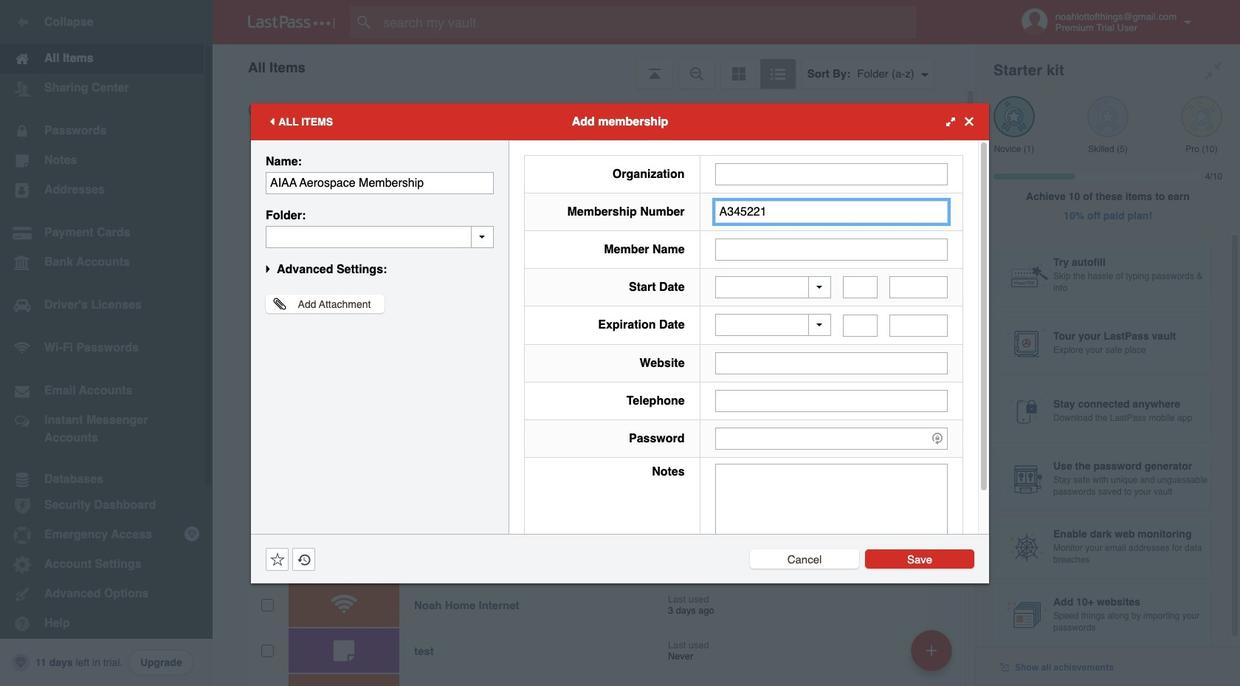 Task type: describe. For each thing, give the bounding box(es) containing it.
new item image
[[927, 645, 937, 655]]

Search search field
[[350, 6, 940, 38]]

main navigation navigation
[[0, 0, 213, 686]]

search my vault text field
[[350, 6, 940, 38]]

vault options navigation
[[213, 44, 976, 89]]



Task type: vqa. For each thing, say whether or not it's contained in the screenshot.
New item ELEMENT
no



Task type: locate. For each thing, give the bounding box(es) containing it.
dialog
[[251, 103, 990, 583]]

lastpass image
[[248, 16, 335, 29]]

None text field
[[715, 163, 948, 185], [266, 172, 494, 194], [715, 200, 948, 223], [266, 226, 494, 248], [890, 276, 948, 298], [843, 314, 878, 336], [890, 314, 948, 336], [715, 463, 948, 555], [715, 163, 948, 185], [266, 172, 494, 194], [715, 200, 948, 223], [266, 226, 494, 248], [890, 276, 948, 298], [843, 314, 878, 336], [890, 314, 948, 336], [715, 463, 948, 555]]

None text field
[[715, 238, 948, 260], [843, 276, 878, 298], [715, 352, 948, 374], [715, 390, 948, 412], [715, 238, 948, 260], [843, 276, 878, 298], [715, 352, 948, 374], [715, 390, 948, 412]]

None password field
[[715, 427, 948, 449]]

new item navigation
[[906, 625, 962, 686]]



